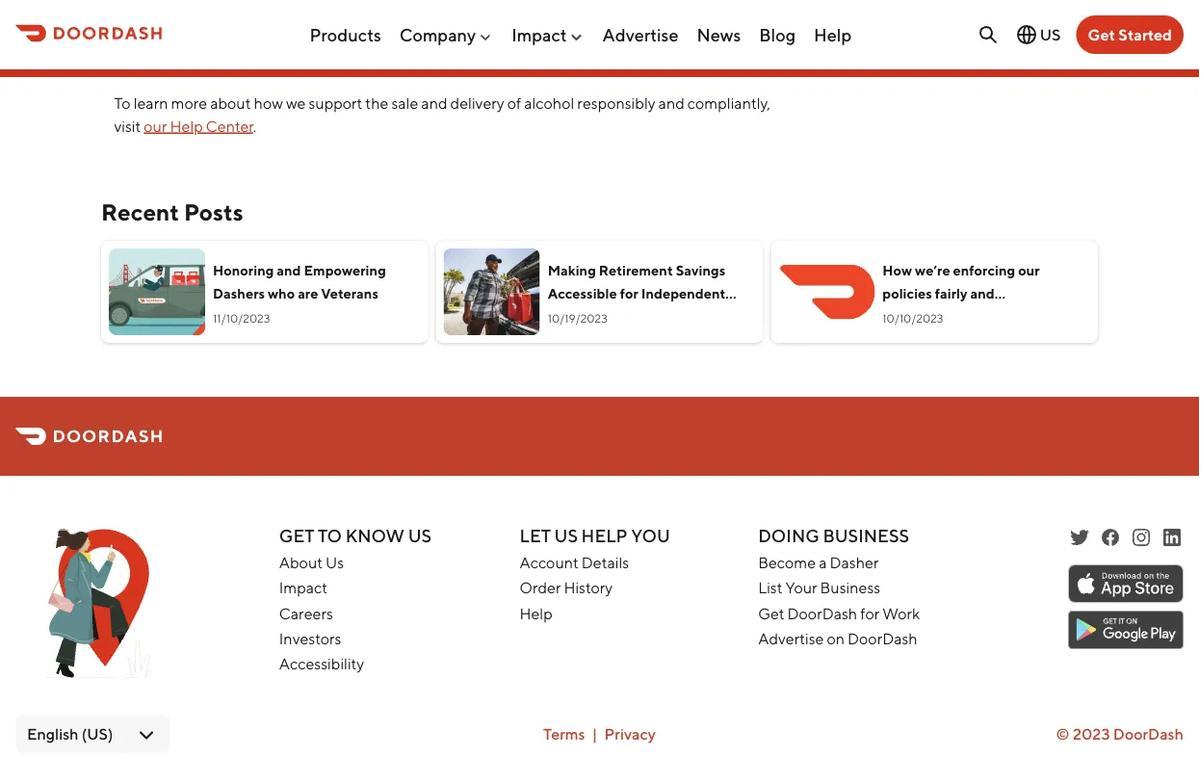 Task type: describe. For each thing, give the bounding box(es) containing it.
advertise link
[[603, 17, 679, 53]]

fairly
[[935, 285, 968, 302]]

get for to
[[279, 526, 314, 546]]

the
[[365, 94, 389, 112]]

dasher
[[830, 553, 879, 572]]

a
[[819, 553, 827, 572]]

0 vertical spatial business
[[823, 526, 909, 546]]

accessibility
[[279, 655, 364, 673]]

your
[[786, 579, 817, 597]]

doordash logo icon image
[[779, 265, 875, 320]]

1 vertical spatial doordash
[[848, 630, 918, 648]]

account details link
[[520, 553, 629, 572]]

compliantly,
[[688, 94, 770, 112]]

how
[[883, 262, 912, 278]]

about
[[279, 553, 323, 572]]

we
[[286, 94, 306, 112]]

help down order
[[520, 604, 553, 623]]

© 2023 doordash
[[1056, 725, 1184, 744]]

get to know us about us impact careers investors accessibility
[[279, 526, 432, 673]]

our help center link
[[144, 117, 253, 135]]

help up details
[[581, 526, 628, 546]]

instagram link
[[1130, 526, 1153, 549]]

news
[[697, 24, 741, 45]]

app store image
[[1068, 565, 1184, 603]]

on
[[827, 630, 845, 648]]

for
[[860, 604, 880, 623]]

let
[[520, 526, 551, 546]]

doing business become a dasher list your business get doordash for work advertise on doordash
[[758, 526, 920, 648]]

facebook link
[[1099, 526, 1122, 549]]

doordash image
[[15, 526, 181, 681]]

help down more
[[170, 117, 203, 135]]

account
[[520, 553, 579, 572]]

details
[[582, 553, 629, 572]]

advertise on doordash link
[[758, 630, 918, 648]]

of
[[507, 94, 521, 112]]

1 vertical spatial business
[[820, 579, 881, 597]]

posts
[[184, 199, 243, 226]]

get for started
[[1088, 26, 1115, 44]]

responsibly
[[577, 94, 656, 112]]

sale
[[391, 94, 418, 112]]

0 vertical spatial doordash
[[788, 604, 858, 623]]

who
[[268, 285, 295, 302]]

10/10/2023
[[883, 312, 944, 326]]

us inside "let us help you account details order history help"
[[554, 526, 578, 546]]

instagram image
[[1130, 526, 1153, 549]]

and right sale
[[421, 94, 448, 112]]

you
[[631, 526, 670, 546]]

list your business link
[[758, 579, 881, 597]]

###
[[114, 55, 148, 74]]

products link
[[310, 17, 381, 53]]

investors link
[[279, 630, 341, 648]]

facebook image
[[1099, 526, 1122, 549]]

1 horizontal spatial us
[[408, 526, 432, 546]]

to
[[114, 94, 131, 112]]

careers
[[279, 604, 333, 623]]

terms link
[[543, 725, 585, 744]]

history
[[564, 579, 613, 597]]

become a dasher link
[[758, 553, 879, 572]]

company link
[[400, 17, 493, 53]]

about us link
[[279, 553, 344, 572]]

linkedin image
[[1161, 526, 1184, 549]]

get started button
[[1076, 15, 1184, 54]]

center
[[206, 117, 253, 135]]

get inside doing business become a dasher list your business get doordash for work advertise on doordash
[[758, 604, 785, 623]]

proportionately
[[883, 308, 984, 325]]

advertise inside doing business become a dasher list your business get doordash for work advertise on doordash
[[758, 630, 824, 648]]

are
[[298, 285, 318, 302]]

terms
[[543, 725, 585, 744]]

globe line image
[[1015, 23, 1038, 46]]

twitter image
[[1068, 526, 1091, 549]]



Task type: locate. For each thing, give the bounding box(es) containing it.
twitter link
[[1068, 526, 1091, 549]]

doordash link
[[1113, 725, 1184, 744]]

2 horizontal spatial get
[[1088, 26, 1115, 44]]

us
[[408, 526, 432, 546], [554, 526, 578, 546], [326, 553, 344, 572]]

impact
[[512, 24, 567, 45], [279, 579, 328, 597]]

linkedin link
[[1161, 526, 1184, 549]]

order
[[520, 579, 561, 597]]

get doordash for work link
[[758, 604, 920, 623]]

alcohol
[[524, 94, 574, 112]]

our down learn
[[144, 117, 167, 135]]

10/19/2023 link
[[436, 241, 763, 343]]

1 horizontal spatial our
[[1018, 262, 1040, 278]]

1 vertical spatial our
[[1018, 262, 1040, 278]]

privacy link
[[604, 725, 656, 744]]

advertise up responsibly
[[603, 24, 679, 45]]

blog
[[759, 24, 796, 45]]

1 horizontal spatial impact link
[[512, 17, 584, 53]]

get started
[[1088, 26, 1172, 44]]

get down list
[[758, 604, 785, 623]]

our inside 'how we're enforcing our policies fairly and proportionately'
[[1018, 262, 1040, 278]]

1 vertical spatial help link
[[520, 604, 553, 623]]

empowering
[[304, 262, 386, 278]]

1 vertical spatial impact link
[[279, 579, 328, 597]]

products
[[310, 24, 381, 45]]

order history link
[[520, 579, 613, 597]]

careers link
[[279, 604, 333, 623]]

0 horizontal spatial us
[[326, 553, 344, 572]]

advertise
[[603, 24, 679, 45], [758, 630, 824, 648]]

help link right blog
[[814, 17, 852, 53]]

1 horizontal spatial get
[[758, 604, 785, 623]]

investors
[[279, 630, 341, 648]]

1 horizontal spatial advertise
[[758, 630, 824, 648]]

business up dasher
[[823, 526, 909, 546]]

become
[[758, 553, 816, 572]]

business down dasher
[[820, 579, 881, 597]]

0 horizontal spatial our
[[144, 117, 167, 135]]

1 vertical spatial get
[[279, 526, 314, 546]]

google play image
[[1068, 611, 1184, 649]]

0 vertical spatial help link
[[814, 17, 852, 53]]

get inside 'get to know us about us impact careers investors accessibility'
[[279, 526, 314, 546]]

0 vertical spatial impact link
[[512, 17, 584, 53]]

dashers
[[213, 285, 265, 302]]

privacy
[[604, 725, 656, 744]]

about
[[210, 94, 251, 112]]

veterans
[[321, 285, 379, 302]]

dasher_al_groceries_car image
[[444, 249, 540, 335]]

us down to
[[326, 553, 344, 572]]

doordash down for
[[848, 630, 918, 648]]

1 vertical spatial impact
[[279, 579, 328, 597]]

and down enforcing
[[970, 285, 995, 302]]

our right enforcing
[[1018, 262, 1040, 278]]

0 vertical spatial impact
[[512, 24, 567, 45]]

to learn more about how we support the sale and delivery of alcohol responsibly and compliantly, visit
[[114, 94, 770, 135]]

policies
[[883, 285, 932, 302]]

2023
[[1073, 725, 1110, 744]]

how we're enforcing our policies fairly and proportionately
[[883, 262, 1040, 325]]

and
[[421, 94, 448, 112], [658, 94, 685, 112], [277, 262, 301, 278], [970, 285, 995, 302]]

0 horizontal spatial help link
[[520, 604, 553, 623]]

2 vertical spatial get
[[758, 604, 785, 623]]

enforcing
[[953, 262, 1015, 278]]

10/19/2023
[[548, 312, 608, 326]]

vets day 2023 image
[[109, 249, 205, 335]]

us
[[1040, 26, 1061, 44]]

2 horizontal spatial us
[[554, 526, 578, 546]]

help
[[814, 24, 852, 45], [170, 117, 203, 135], [581, 526, 628, 546], [520, 604, 553, 623]]

company
[[400, 24, 476, 45]]

doing
[[758, 526, 820, 546]]

impact link up alcohol
[[512, 17, 584, 53]]

get up about
[[279, 526, 314, 546]]

honoring and empowering dashers who are veterans
[[213, 262, 386, 302]]

and right responsibly
[[658, 94, 685, 112]]

and up who
[[277, 262, 301, 278]]

list
[[758, 579, 783, 597]]

to
[[318, 526, 342, 546]]

0 vertical spatial get
[[1088, 26, 1115, 44]]

and inside honoring and empowering dashers who are veterans
[[277, 262, 301, 278]]

support
[[309, 94, 363, 112]]

0 horizontal spatial impact
[[279, 579, 328, 597]]

advertise left on
[[758, 630, 824, 648]]

0 horizontal spatial advertise
[[603, 24, 679, 45]]

doordash
[[788, 604, 858, 623], [848, 630, 918, 648], [1113, 725, 1184, 744]]

visit
[[114, 117, 141, 135]]

accessibility link
[[279, 655, 364, 673]]

blog link
[[759, 17, 796, 53]]

learn
[[134, 94, 168, 112]]

impact inside 'get to know us about us impact careers investors accessibility'
[[279, 579, 328, 597]]

delivery
[[450, 94, 504, 112]]

help link down order
[[520, 604, 553, 623]]

0 vertical spatial our
[[144, 117, 167, 135]]

business
[[823, 526, 909, 546], [820, 579, 881, 597]]

recent posts
[[101, 199, 243, 226]]

started
[[1119, 26, 1172, 44]]

0 horizontal spatial impact link
[[279, 579, 328, 597]]

impact up alcohol
[[512, 24, 567, 45]]

1 vertical spatial advertise
[[758, 630, 824, 648]]

11/10/2023
[[213, 312, 270, 326]]

0 horizontal spatial get
[[279, 526, 314, 546]]

2 vertical spatial doordash
[[1113, 725, 1184, 744]]

work
[[883, 604, 920, 623]]

let us help you account details order history help
[[520, 526, 670, 623]]

our help center .
[[144, 117, 256, 135]]

get inside "button"
[[1088, 26, 1115, 44]]

get
[[1088, 26, 1115, 44], [279, 526, 314, 546], [758, 604, 785, 623]]

impact link
[[512, 17, 584, 53], [279, 579, 328, 597]]

recent
[[101, 199, 179, 226]]

know
[[345, 526, 405, 546]]

doordash right the 2023
[[1113, 725, 1184, 744]]

0 vertical spatial advertise
[[603, 24, 679, 45]]

©
[[1056, 725, 1070, 744]]

1 horizontal spatial help link
[[814, 17, 852, 53]]

how
[[254, 94, 283, 112]]

more
[[171, 94, 207, 112]]

.
[[253, 117, 256, 135]]

help right blog
[[814, 24, 852, 45]]

impact down about
[[279, 579, 328, 597]]

help link
[[814, 17, 852, 53], [520, 604, 553, 623]]

us right the "know"
[[408, 526, 432, 546]]

and inside 'how we're enforcing our policies fairly and proportionately'
[[970, 285, 995, 302]]

get left started
[[1088, 26, 1115, 44]]

we're
[[915, 262, 950, 278]]

1 horizontal spatial impact
[[512, 24, 567, 45]]

impact link down about
[[279, 579, 328, 597]]

doordash down list your business link
[[788, 604, 858, 623]]

us up account details "link"
[[554, 526, 578, 546]]

honoring
[[213, 262, 274, 278]]

news link
[[697, 17, 741, 53]]

our
[[144, 117, 167, 135], [1018, 262, 1040, 278]]



Task type: vqa. For each thing, say whether or not it's contained in the screenshot.
Recent Posts
yes



